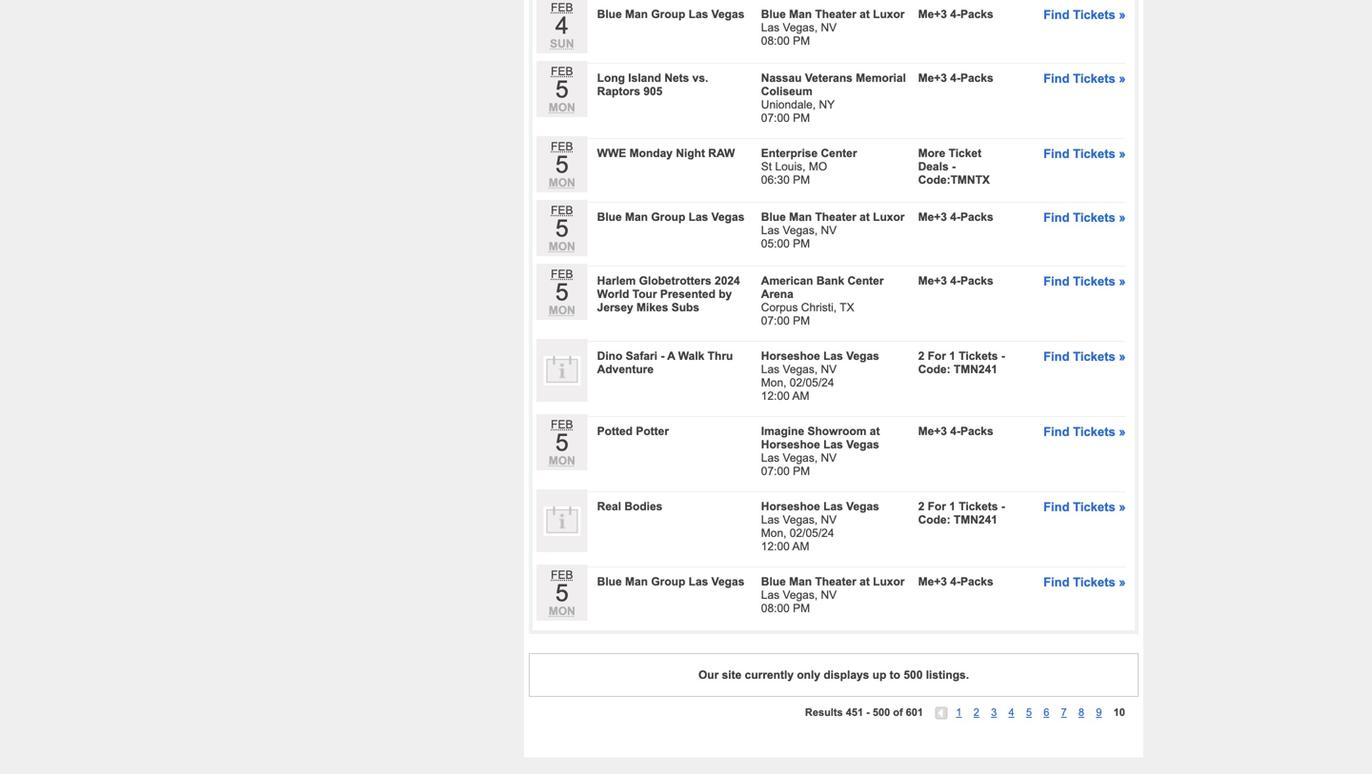 Task type: describe. For each thing, give the bounding box(es) containing it.
find tickets » for find tickets » link associated with real bodies link
[[1043, 500, 1126, 515]]

3
[[991, 707, 997, 719]]

real bodies
[[597, 500, 663, 513]]

4 find from the top
[[1043, 211, 1070, 225]]

american
[[761, 274, 813, 287]]

05:00
[[761, 237, 790, 250]]

2 find from the top
[[1043, 71, 1070, 86]]

nv inside imagine showroom at horseshoe las vegas las vegas, nv 07:00 pm
[[821, 452, 837, 465]]

3 vegas, from the top
[[783, 363, 818, 376]]

vegas, inside blue man theater at luxor las vegas, nv 05:00 pm
[[783, 224, 818, 237]]

08:00 for 5
[[761, 602, 790, 615]]

blue man group las vegas for 2nd blue man group las vegas "link" from the top of the page
[[597, 211, 745, 223]]

6 nv from the top
[[821, 589, 837, 602]]

code: for dino safari - a walk thru adventure
[[918, 363, 951, 376]]

group for 2nd blue man group las vegas "link" from the top of the page
[[651, 211, 685, 223]]

presented
[[660, 288, 715, 301]]

raptors
[[597, 85, 640, 98]]

905
[[643, 85, 663, 98]]

at inside imagine showroom at horseshoe las vegas las vegas, nv 07:00 pm
[[870, 425, 880, 438]]

harlem
[[597, 274, 636, 287]]

pm inside nassau veterans memorial coliseum uniondale, ny 07:00 pm
[[793, 111, 810, 124]]

more ticket deals - code:tmntx
[[918, 147, 990, 186]]

8 find from the top
[[1043, 500, 1070, 515]]

am for real bodies
[[792, 540, 809, 553]]

raw
[[708, 147, 735, 160]]

451
[[846, 707, 863, 719]]

long island nets
[[597, 71, 689, 84]]

monday
[[629, 147, 673, 160]]

man up nassau
[[789, 8, 812, 20]]

4 feb from the top
[[551, 204, 573, 217]]

find tickets » for first blue man group las vegas "link" from the top of the page's find tickets » link
[[1043, 8, 1126, 22]]

find tickets » link for 2nd blue man group las vegas "link" from the top of the page
[[1018, 211, 1126, 225]]

6 find from the top
[[1043, 350, 1070, 364]]

1 nv from the top
[[821, 21, 837, 34]]

feb 5 mon for imagine showroom at horseshoe las vegas las vegas, nv 07:00 pm
[[549, 418, 575, 467]]

4 tickets » from the top
[[1073, 211, 1126, 225]]

1 vegas, from the top
[[783, 21, 818, 34]]

1 find from the top
[[1043, 8, 1070, 22]]

mon, for real bodies
[[761, 527, 787, 540]]

ny
[[819, 98, 835, 111]]

6 link
[[1044, 707, 1049, 719]]

me+3 for first blue man group las vegas "link" from the top of the page's find tickets » link
[[918, 8, 947, 20]]

tmn241 for real bodies
[[954, 514, 998, 526]]

find tickets » link for dino safari - a walk thru adventure link
[[1018, 350, 1126, 364]]

3 feb from the top
[[551, 140, 573, 153]]

walk
[[678, 350, 704, 363]]

1 tickets » from the top
[[1073, 8, 1126, 22]]

02/05/24 for real bodies
[[790, 527, 834, 540]]

6 vegas, from the top
[[783, 589, 818, 602]]

luxor for third blue man group las vegas "link" from the top find tickets » link
[[873, 576, 905, 588]]

6 feb from the top
[[551, 418, 573, 431]]

5 vegas, from the top
[[783, 514, 818, 526]]

1 for real bodies
[[949, 500, 956, 513]]

6
[[1044, 707, 1049, 719]]

wwe monday night raw link
[[597, 147, 752, 160]]

potted potter
[[597, 425, 669, 438]]

bodies
[[624, 500, 663, 513]]

adventure
[[597, 363, 654, 376]]

packs for harlem globetrotters 2024 world tour presented by jersey mikes subs link find tickets » link
[[960, 274, 993, 287]]

blue man theater at luxor las vegas, nv 05:00 pm
[[761, 211, 905, 250]]

tx
[[840, 301, 854, 314]]

results
[[805, 707, 846, 719]]

me+3 for find tickets » link corresponding to potted potter link
[[918, 425, 947, 438]]

find tickets » for 8th find tickets » link from the bottom of the page
[[1043, 71, 1126, 86]]

2 tickets » from the top
[[1073, 71, 1126, 86]]

blue up currently
[[761, 576, 786, 588]]

6 4- from the top
[[950, 576, 960, 588]]

feb 5 mon for american bank center arena corpus christi, tx 07:00 pm
[[549, 268, 575, 317]]

2 4- from the top
[[950, 71, 960, 84]]

feb 5 mon for enterprise center st louis, mo 06:30 pm
[[549, 140, 575, 189]]

nassau
[[761, 71, 802, 84]]

5 for blue man theater at luxor las vegas, nv 05:00 pm
[[555, 215, 569, 242]]

packs for find tickets » link corresponding to potted potter link
[[960, 425, 993, 438]]

2 vertical spatial 1
[[956, 707, 962, 719]]

imagine showroom at horseshoe las vegas las vegas, nv 07:00 pm
[[761, 425, 880, 478]]

4 link
[[1009, 707, 1014, 719]]

me+3 4-packs for harlem globetrotters 2024 world tour presented by jersey mikes subs link
[[918, 274, 993, 287]]

horseshoe inside imagine showroom at horseshoe las vegas las vegas, nv 07:00 pm
[[761, 438, 820, 451]]

man up long island nets
[[625, 8, 648, 20]]

5 nv from the top
[[821, 514, 837, 526]]

blue inside blue man theater at luxor las vegas, nv 05:00 pm
[[761, 211, 786, 223]]

10
[[1113, 707, 1125, 719]]

vs.
[[692, 71, 708, 84]]

thru
[[708, 350, 733, 363]]

am for dino safari - a walk thru adventure
[[792, 390, 809, 403]]

bank
[[816, 274, 844, 287]]

our
[[698, 669, 719, 682]]

globetrotters
[[639, 274, 711, 287]]

info image
[[543, 507, 581, 536]]

451 - 500 of 601
[[846, 707, 935, 719]]

601
[[906, 707, 923, 719]]

luxor for 2nd blue man group las vegas "link" from the top of the page's find tickets » link
[[873, 211, 905, 223]]

2 link
[[974, 707, 979, 719]]

group for first blue man group las vegas "link" from the top of the page
[[651, 8, 685, 20]]

group for third blue man group las vegas "link" from the top
[[651, 576, 685, 588]]

enterprise
[[761, 147, 818, 160]]

2 blue man group las vegas link from the top
[[597, 211, 752, 224]]

1 4- from the top
[[950, 8, 960, 20]]

mo
[[809, 160, 827, 173]]

code:tmntx
[[918, 173, 990, 186]]

3 blue man group las vegas link from the top
[[597, 576, 752, 589]]

find tickets » link for first blue man group las vegas "link" from the top of the page
[[1018, 8, 1126, 22]]

2 for 1 tickets - code: tmn241 for real bodies
[[918, 500, 1005, 526]]

5 feb from the top
[[551, 268, 573, 281]]

2 find tickets » link from the top
[[1018, 71, 1126, 86]]

feb inside feb 4 sun
[[551, 1, 573, 14]]

horseshoe las vegas las vegas, nv mon, 02/05/24 12:00 am for dino safari - a walk thru adventure
[[761, 350, 879, 403]]

enterprise center st louis, mo 06:30 pm
[[761, 147, 857, 186]]

info image
[[543, 356, 581, 386]]

02/05/24 for dino safari - a walk thru adventure
[[790, 376, 834, 389]]

long
[[597, 71, 625, 84]]

9
[[1096, 707, 1102, 719]]

3 nv from the top
[[821, 363, 837, 376]]

2 for real bodies
[[918, 500, 925, 513]]

man up only
[[789, 576, 812, 588]]

imagine
[[761, 425, 804, 438]]

to
[[890, 669, 900, 682]]

potted potter link
[[597, 425, 752, 438]]

mikes
[[637, 301, 668, 314]]

feb 5 mon for blue man theater at luxor las vegas, nv 05:00 pm
[[549, 204, 575, 253]]

feb 5 mon for blue man theater at luxor las vegas, nv 08:00 pm
[[549, 569, 575, 618]]

5 link
[[1026, 707, 1032, 719]]

5 for enterprise center st louis, mo 06:30 pm
[[555, 152, 569, 178]]

vs. raptors 905
[[597, 71, 708, 98]]

8
[[1079, 707, 1084, 719]]

man down real bodies
[[625, 576, 648, 588]]

5 for american bank center arena corpus christi, tx 07:00 pm
[[555, 279, 569, 306]]

4 inside feb 4 sun
[[555, 12, 569, 39]]

las inside blue man theater at luxor las vegas, nv 05:00 pm
[[761, 224, 780, 237]]

st
[[761, 160, 772, 173]]

island
[[628, 71, 661, 84]]

memorial
[[856, 71, 906, 84]]

potted
[[597, 425, 633, 438]]

8 link
[[1079, 707, 1084, 719]]

07:00 inside nassau veterans memorial coliseum uniondale, ny 07:00 pm
[[761, 111, 790, 124]]

2024
[[715, 274, 740, 287]]

07:00 inside american bank center arena corpus christi, tx 07:00 pm
[[761, 314, 790, 327]]

6 tickets » from the top
[[1073, 350, 1126, 364]]

blue down wwe
[[597, 211, 622, 223]]

arena
[[761, 288, 794, 301]]

4 4- from the top
[[950, 274, 960, 287]]

american bank center arena corpus christi, tx 07:00 pm
[[761, 274, 884, 327]]

9 find from the top
[[1043, 576, 1070, 590]]

theater for 2nd blue man group las vegas "link" from the top of the page
[[815, 211, 856, 223]]

me+3 4-packs for potted potter link
[[918, 425, 993, 438]]

08:00 for 4
[[761, 34, 790, 47]]

pm inside imagine showroom at horseshoe las vegas las vegas, nv 07:00 pm
[[793, 465, 810, 478]]

veterans
[[805, 71, 853, 84]]

harlem globetrotters 2024 world tour presented by jersey mikes subs
[[597, 274, 740, 314]]

5 tickets » from the top
[[1073, 274, 1126, 289]]

real
[[597, 500, 621, 513]]

5 4- from the top
[[950, 425, 960, 438]]

7 tickets » from the top
[[1073, 425, 1126, 439]]

feb 4 sun
[[550, 1, 574, 50]]

mon for enterprise center st louis, mo 06:30 pm
[[549, 176, 575, 189]]

mon for blue man theater at luxor las vegas, nv 05:00 pm
[[549, 240, 575, 253]]

dino safari - a walk thru adventure link
[[597, 350, 752, 376]]

deals
[[918, 160, 949, 173]]

06:30
[[761, 173, 790, 186]]

our site currently only displays up to 500 listings.
[[698, 669, 969, 682]]

dino safari - a walk thru adventure
[[597, 350, 733, 376]]

feb 5 mon for nassau veterans memorial coliseum uniondale, ny 07:00 pm
[[549, 65, 575, 114]]

wwe monday night raw
[[597, 147, 735, 160]]

3 link
[[991, 707, 997, 719]]

site
[[722, 669, 742, 682]]

night
[[676, 147, 705, 160]]

2 for 1 tickets - code: tmn241 for dino safari - a walk thru adventure
[[918, 350, 1005, 376]]

blue man theater at luxor las vegas, nv 08:00 pm for 4
[[761, 8, 905, 47]]

world
[[597, 288, 629, 301]]



Task type: locate. For each thing, give the bounding box(es) containing it.
- inside the dino safari - a walk thru adventure
[[661, 350, 664, 363]]

2 tmn241 from the top
[[954, 514, 998, 526]]

4 vegas, from the top
[[783, 452, 818, 465]]

nv up our site currently only displays up to 500 listings.
[[821, 589, 837, 602]]

blue man group las vegas link up globetrotters
[[597, 211, 752, 224]]

500 left the of
[[873, 707, 890, 719]]

5 mon from the top
[[549, 455, 575, 467]]

0 vertical spatial am
[[792, 390, 809, 403]]

0 vertical spatial center
[[821, 147, 857, 160]]

4-
[[950, 8, 960, 20], [950, 71, 960, 84], [950, 211, 960, 223], [950, 274, 960, 287], [950, 425, 960, 438], [950, 576, 960, 588]]

me+3 for harlem globetrotters 2024 world tour presented by jersey mikes subs link find tickets » link
[[918, 274, 947, 287]]

0 vertical spatial horseshoe las vegas las vegas, nv mon, 02/05/24 12:00 am
[[761, 350, 879, 403]]

nv up veterans
[[821, 21, 837, 34]]

3 tickets » from the top
[[1073, 147, 1126, 161]]

1 group from the top
[[651, 8, 685, 20]]

tickets for dino safari - a walk thru adventure
[[959, 350, 998, 363]]

07:00
[[761, 111, 790, 124], [761, 314, 790, 327], [761, 465, 790, 478]]

3 mon from the top
[[549, 240, 575, 253]]

6 feb 5 mon from the top
[[549, 569, 575, 618]]

packs for 2nd blue man group las vegas "link" from the top of the page's find tickets » link
[[960, 211, 993, 223]]

am
[[792, 390, 809, 403], [792, 540, 809, 553]]

1 horseshoe las vegas las vegas, nv mon, 02/05/24 12:00 am from the top
[[761, 350, 879, 403]]

find tickets » link for harlem globetrotters 2024 world tour presented by jersey mikes subs link
[[1018, 274, 1126, 289]]

5 pm from the top
[[793, 314, 810, 327]]

theater up our site currently only displays up to 500 listings.
[[815, 576, 856, 588]]

horseshoe for real bodies
[[761, 500, 820, 513]]

at inside blue man theater at luxor las vegas, nv 05:00 pm
[[860, 211, 870, 223]]

vegas, inside imagine showroom at horseshoe las vegas las vegas, nv 07:00 pm
[[783, 452, 818, 465]]

pm down christi,
[[793, 314, 810, 327]]

1 packs from the top
[[960, 8, 993, 20]]

of
[[893, 707, 903, 719]]

safari
[[626, 350, 657, 363]]

find tickets » for dino safari - a walk thru adventure link's find tickets » link
[[1043, 350, 1126, 364]]

2 theater from the top
[[815, 211, 856, 223]]

pm inside enterprise center st louis, mo 06:30 pm
[[793, 173, 810, 186]]

man down monday
[[625, 211, 648, 223]]

- inside more ticket deals - code:tmntx
[[952, 160, 956, 173]]

corpus
[[761, 301, 798, 314]]

1 link
[[956, 707, 962, 719]]

tickets »
[[1073, 8, 1126, 22], [1073, 71, 1126, 86], [1073, 147, 1126, 161], [1073, 211, 1126, 225], [1073, 274, 1126, 289], [1073, 350, 1126, 364], [1073, 425, 1126, 439], [1073, 500, 1126, 515], [1073, 576, 1126, 590]]

theater up veterans
[[815, 8, 856, 20]]

1 vertical spatial luxor
[[873, 211, 905, 223]]

potter
[[636, 425, 669, 438]]

find tickets » for find tickets » link corresponding to potted potter link
[[1043, 425, 1126, 439]]

pm up only
[[793, 602, 810, 615]]

nassau veterans memorial coliseum uniondale, ny 07:00 pm
[[761, 71, 906, 124]]

1 vertical spatial blue man group las vegas link
[[597, 211, 752, 224]]

1 vertical spatial 1
[[949, 500, 956, 513]]

6 find tickets » link from the top
[[1018, 350, 1126, 364]]

showroom
[[808, 425, 867, 438]]

group down real bodies link
[[651, 576, 685, 588]]

3 find tickets » link from the top
[[1018, 147, 1126, 162]]

2 horseshoe las vegas las vegas, nv mon, 02/05/24 12:00 am from the top
[[761, 500, 879, 553]]

vegas, up only
[[783, 589, 818, 602]]

1 vertical spatial 500
[[873, 707, 890, 719]]

5 find from the top
[[1043, 274, 1070, 289]]

2 vertical spatial theater
[[815, 576, 856, 588]]

listings.
[[926, 669, 969, 682]]

pm down imagine
[[793, 465, 810, 478]]

1 horizontal spatial 4
[[1009, 707, 1014, 719]]

0 vertical spatial 2
[[918, 350, 925, 363]]

theater inside blue man theater at luxor las vegas, nv 05:00 pm
[[815, 211, 856, 223]]

mon for imagine showroom at horseshoe las vegas las vegas, nv 07:00 pm
[[549, 455, 575, 467]]

find tickets » for harlem globetrotters 2024 world tour presented by jersey mikes subs link find tickets » link
[[1043, 274, 1126, 289]]

group up nets
[[651, 8, 685, 20]]

jersey
[[597, 301, 633, 314]]

blue man group las vegas for third blue man group las vegas "link" from the top
[[597, 576, 745, 588]]

2 vertical spatial blue man group las vegas
[[597, 576, 745, 588]]

pm right 05:00
[[793, 237, 810, 250]]

blue up 05:00
[[761, 211, 786, 223]]

find tickets » link for wwe monday night raw link
[[1018, 147, 1126, 162]]

tmn241
[[954, 363, 998, 376], [954, 514, 998, 526]]

a
[[667, 350, 675, 363]]

3 07:00 from the top
[[761, 465, 790, 478]]

1 vertical spatial 2
[[918, 500, 925, 513]]

blue man group las vegas up nets
[[597, 8, 745, 20]]

1 me+3 4-packs from the top
[[918, 8, 993, 20]]

pm inside american bank center arena corpus christi, tx 07:00 pm
[[793, 314, 810, 327]]

2 2 for 1 tickets - code: tmn241 from the top
[[918, 500, 1005, 526]]

mon for nassau veterans memorial coliseum uniondale, ny 07:00 pm
[[549, 101, 575, 114]]

vegas, down imagine showroom at horseshoe las vegas las vegas, nv 07:00 pm
[[783, 514, 818, 526]]

9 find tickets » from the top
[[1043, 576, 1126, 590]]

0 vertical spatial 2 for 1 tickets - code: tmn241
[[918, 350, 1005, 376]]

0 vertical spatial code:
[[918, 363, 951, 376]]

1 horizontal spatial 500
[[904, 669, 923, 682]]

nv up bank at top
[[821, 224, 837, 237]]

2 vertical spatial blue man group las vegas link
[[597, 576, 752, 589]]

1 vertical spatial am
[[792, 540, 809, 553]]

2 vertical spatial 2
[[974, 707, 979, 719]]

nv down imagine showroom at horseshoe las vegas las vegas, nv 07:00 pm
[[821, 514, 837, 526]]

mon for blue man theater at luxor las vegas, nv 08:00 pm
[[549, 605, 575, 618]]

0 vertical spatial theater
[[815, 8, 856, 20]]

1 feb 5 mon from the top
[[549, 65, 575, 114]]

nv inside blue man theater at luxor las vegas, nv 05:00 pm
[[821, 224, 837, 237]]

vegas, down imagine
[[783, 452, 818, 465]]

1 vertical spatial 02/05/24
[[790, 527, 834, 540]]

1 vertical spatial tmn241
[[954, 514, 998, 526]]

christi,
[[801, 301, 837, 314]]

500 right to
[[904, 669, 923, 682]]

-
[[952, 160, 956, 173], [661, 350, 664, 363], [1001, 350, 1005, 363], [1001, 500, 1005, 513], [866, 707, 870, 719]]

tmn241 for dino safari - a walk thru adventure
[[954, 363, 998, 376]]

vegas, up 05:00
[[783, 224, 818, 237]]

feb 5 mon
[[549, 65, 575, 114], [549, 140, 575, 189], [549, 204, 575, 253], [549, 268, 575, 317], [549, 418, 575, 467], [549, 569, 575, 618]]

tour
[[632, 288, 657, 301]]

luxor for first blue man group las vegas "link" from the top of the page's find tickets » link
[[873, 8, 905, 20]]

4 find tickets » from the top
[[1043, 211, 1126, 225]]

vegas inside imagine showroom at horseshoe las vegas las vegas, nv 07:00 pm
[[846, 438, 879, 451]]

1 vertical spatial blue man theater at luxor las vegas, nv 08:00 pm
[[761, 576, 905, 615]]

3 feb 5 mon from the top
[[549, 204, 575, 253]]

0 horizontal spatial 500
[[873, 707, 890, 719]]

1 vertical spatial 4
[[1009, 707, 1014, 719]]

1 code: from the top
[[918, 363, 951, 376]]

8 find tickets » from the top
[[1043, 500, 1126, 515]]

1 pm from the top
[[793, 34, 810, 47]]

find tickets » link
[[1018, 8, 1126, 22], [1018, 71, 1126, 86], [1018, 147, 1126, 162], [1018, 211, 1126, 225], [1018, 274, 1126, 289], [1018, 350, 1126, 364], [1018, 425, 1126, 440], [1018, 500, 1126, 515], [1018, 576, 1126, 590]]

dino
[[597, 350, 623, 363]]

2 nv from the top
[[821, 224, 837, 237]]

pm down uniondale,
[[793, 111, 810, 124]]

08:00 up nassau
[[761, 34, 790, 47]]

2 for dino safari - a walk thru adventure
[[918, 350, 925, 363]]

3 me+3 4-packs from the top
[[918, 211, 993, 223]]

me+3 for third blue man group las vegas "link" from the top find tickets » link
[[918, 576, 947, 588]]

1 for dino safari - a walk thru adventure
[[949, 350, 956, 363]]

blue man group las vegas link up nets
[[597, 8, 752, 21]]

0 vertical spatial 07:00
[[761, 111, 790, 124]]

center inside american bank center arena corpus christi, tx 07:00 pm
[[848, 274, 884, 287]]

me+3 4-packs for third blue man group las vegas "link" from the top
[[918, 576, 993, 588]]

2 me+3 from the top
[[918, 71, 947, 84]]

3 group from the top
[[651, 576, 685, 588]]

2 find tickets » from the top
[[1043, 71, 1126, 86]]

0 vertical spatial 12:00
[[761, 390, 790, 403]]

only
[[797, 669, 820, 682]]

1 vertical spatial mon,
[[761, 527, 787, 540]]

1 vertical spatial blue man group las vegas
[[597, 211, 745, 223]]

blue man group las vegas down real bodies link
[[597, 576, 745, 588]]

1 02/05/24 from the top
[[790, 376, 834, 389]]

0 vertical spatial tmn241
[[954, 363, 998, 376]]

theater for first blue man group las vegas "link" from the top of the page
[[815, 8, 856, 20]]

mon for american bank center arena corpus christi, tx 07:00 pm
[[549, 304, 575, 317]]

1 blue man theater at luxor las vegas, nv 08:00 pm from the top
[[761, 8, 905, 47]]

1 find tickets » from the top
[[1043, 8, 1126, 22]]

0 vertical spatial 4
[[555, 12, 569, 39]]

pm inside blue man theater at luxor las vegas, nv 05:00 pm
[[793, 237, 810, 250]]

12:00 for dino safari - a walk thru adventure
[[761, 390, 790, 403]]

07:00 down corpus
[[761, 314, 790, 327]]

real bodies link
[[597, 500, 752, 514]]

6 packs from the top
[[960, 576, 993, 588]]

3 luxor from the top
[[873, 576, 905, 588]]

7 pm from the top
[[793, 602, 810, 615]]

5 feb 5 mon from the top
[[549, 418, 575, 467]]

by
[[719, 288, 732, 301]]

0 vertical spatial blue man theater at luxor las vegas, nv 08:00 pm
[[761, 8, 905, 47]]

group down wwe monday night raw
[[651, 211, 685, 223]]

packs for first blue man group las vegas "link" from the top of the page's find tickets » link
[[960, 8, 993, 20]]

pm up nassau
[[793, 34, 810, 47]]

3 me+3 from the top
[[918, 211, 947, 223]]

07:00 down imagine
[[761, 465, 790, 478]]

2 vertical spatial luxor
[[873, 576, 905, 588]]

me+3 4-packs
[[918, 8, 993, 20], [918, 71, 993, 84], [918, 211, 993, 223], [918, 274, 993, 287], [918, 425, 993, 438], [918, 576, 993, 588]]

vegas, up nassau
[[783, 21, 818, 34]]

1 12:00 from the top
[[761, 390, 790, 403]]

vegas, up imagine
[[783, 363, 818, 376]]

9 tickets » from the top
[[1073, 576, 1126, 590]]

displays
[[824, 669, 869, 682]]

blue man theater at luxor las vegas, nv 08:00 pm for 5
[[761, 576, 905, 615]]

blue man theater at luxor las vegas, nv 08:00 pm
[[761, 8, 905, 47], [761, 576, 905, 615]]

2 horseshoe from the top
[[761, 438, 820, 451]]

1 luxor from the top
[[873, 8, 905, 20]]

man inside blue man theater at luxor las vegas, nv 05:00 pm
[[789, 211, 812, 223]]

vegas,
[[783, 21, 818, 34], [783, 224, 818, 237], [783, 363, 818, 376], [783, 452, 818, 465], [783, 514, 818, 526], [783, 589, 818, 602]]

more
[[918, 147, 945, 160]]

blue right feb 4 sun
[[597, 8, 622, 20]]

blue man group las vegas down wwe monday night raw link
[[597, 211, 745, 223]]

02/05/24 up showroom
[[790, 376, 834, 389]]

2 vertical spatial 07:00
[[761, 465, 790, 478]]

pm down "louis,"
[[793, 173, 810, 186]]

1 08:00 from the top
[[761, 34, 790, 47]]

0 vertical spatial blue man group las vegas link
[[597, 8, 752, 21]]

0 vertical spatial mon,
[[761, 376, 787, 389]]

7 find from the top
[[1043, 425, 1070, 439]]

07:00 down uniondale,
[[761, 111, 790, 124]]

for
[[928, 350, 946, 363], [928, 500, 946, 513]]

1 theater from the top
[[815, 8, 856, 20]]

vegas
[[711, 8, 745, 20], [711, 211, 745, 223], [846, 350, 879, 363], [846, 438, 879, 451], [846, 500, 879, 513], [711, 576, 745, 588]]

1 blue man group las vegas link from the top
[[597, 8, 752, 21]]

mon,
[[761, 376, 787, 389], [761, 527, 787, 540]]

3 packs from the top
[[960, 211, 993, 223]]

nv up showroom
[[821, 363, 837, 376]]

tickets for real bodies
[[959, 500, 998, 513]]

0 vertical spatial blue man group las vegas
[[597, 8, 745, 20]]

2 mon, from the top
[[761, 527, 787, 540]]

at
[[860, 8, 870, 20], [860, 211, 870, 223], [870, 425, 880, 438], [860, 576, 870, 588]]

horseshoe las vegas las vegas, nv mon, 02/05/24 12:00 am
[[761, 350, 879, 403], [761, 500, 879, 553]]

0 vertical spatial for
[[928, 350, 946, 363]]

theater for third blue man group las vegas "link" from the top
[[815, 576, 856, 588]]

2 feb from the top
[[551, 65, 573, 78]]

1 vertical spatial 12:00
[[761, 540, 790, 553]]

1 vertical spatial 2 for 1 tickets - code: tmn241
[[918, 500, 1005, 526]]

nets
[[664, 71, 689, 84]]

me+3 4-packs for 2nd blue man group las vegas "link" from the top of the page
[[918, 211, 993, 223]]

500
[[904, 669, 923, 682], [873, 707, 890, 719]]

blue man theater at luxor las vegas, nv 08:00 pm up our site currently only displays up to 500 listings.
[[761, 576, 905, 615]]

7 link
[[1061, 707, 1067, 719]]

02/05/24 down imagine showroom at horseshoe las vegas las vegas, nv 07:00 pm
[[790, 527, 834, 540]]

4 find tickets » link from the top
[[1018, 211, 1126, 225]]

1 tickets from the top
[[959, 350, 998, 363]]

mon, down imagine showroom at horseshoe las vegas las vegas, nv 07:00 pm
[[761, 527, 787, 540]]

2 me+3 4-packs from the top
[[918, 71, 993, 84]]

0 vertical spatial 1
[[949, 350, 956, 363]]

0 vertical spatial group
[[651, 8, 685, 20]]

mon, for dino safari - a walk thru adventure
[[761, 376, 787, 389]]

blue man group las vegas link down real bodies link
[[597, 576, 752, 589]]

find tickets » link for real bodies link
[[1018, 500, 1126, 515]]

horseshoe for dino safari - a walk thru adventure
[[761, 350, 820, 363]]

1 vertical spatial horseshoe
[[761, 438, 820, 451]]

packs for third blue man group las vegas "link" from the top find tickets » link
[[960, 576, 993, 588]]

1 for from the top
[[928, 350, 946, 363]]

coliseum
[[761, 85, 813, 98]]

2 am from the top
[[792, 540, 809, 553]]

5
[[555, 76, 569, 103], [555, 152, 569, 178], [555, 215, 569, 242], [555, 279, 569, 306], [555, 430, 569, 456], [555, 580, 569, 607], [1026, 707, 1032, 719]]

0 vertical spatial 08:00
[[761, 34, 790, 47]]

2 code: from the top
[[918, 514, 951, 526]]

3 4- from the top
[[950, 211, 960, 223]]

find tickets » for find tickets » link related to wwe monday night raw link
[[1043, 147, 1126, 161]]

9 link
[[1096, 707, 1102, 719]]

2 group from the top
[[651, 211, 685, 223]]

1 vertical spatial tickets
[[959, 500, 998, 513]]

currently
[[745, 669, 794, 682]]

07:00 inside imagine showroom at horseshoe las vegas las vegas, nv 07:00 pm
[[761, 465, 790, 478]]

blue man theater at luxor las vegas, nv 08:00 pm up veterans
[[761, 8, 905, 47]]

1 blue man group las vegas from the top
[[597, 8, 745, 20]]

horseshoe las vegas las vegas, nv mon, 02/05/24 12:00 am for real bodies
[[761, 500, 879, 553]]

center up mo
[[821, 147, 857, 160]]

3 find from the top
[[1043, 147, 1070, 161]]

1 vertical spatial theater
[[815, 211, 856, 223]]

4
[[555, 12, 569, 39], [1009, 707, 1014, 719]]

1 me+3 from the top
[[918, 8, 947, 20]]

8 find tickets » link from the top
[[1018, 500, 1126, 515]]

for for dino safari - a walk thru adventure
[[928, 350, 946, 363]]

find tickets »
[[1043, 8, 1126, 22], [1043, 71, 1126, 86], [1043, 147, 1126, 161], [1043, 211, 1126, 225], [1043, 274, 1126, 289], [1043, 350, 1126, 364], [1043, 425, 1126, 439], [1043, 500, 1126, 515], [1043, 576, 1126, 590]]

1 find tickets » link from the top
[[1018, 8, 1126, 22]]

0 vertical spatial 02/05/24
[[790, 376, 834, 389]]

uniondale,
[[761, 98, 816, 111]]

0 horizontal spatial 4
[[555, 12, 569, 39]]

7 find tickets » link from the top
[[1018, 425, 1126, 440]]

9 find tickets » link from the top
[[1018, 576, 1126, 590]]

1 vertical spatial 08:00
[[761, 602, 790, 615]]

luxor
[[873, 8, 905, 20], [873, 211, 905, 223], [873, 576, 905, 588]]

3 horseshoe from the top
[[761, 500, 820, 513]]

5 me+3 from the top
[[918, 425, 947, 438]]

me+3 4-packs for first blue man group las vegas "link" from the top of the page
[[918, 8, 993, 20]]

1 vertical spatial code:
[[918, 514, 951, 526]]

me+3 for 2nd blue man group las vegas "link" from the top of the page's find tickets » link
[[918, 211, 947, 223]]

5 for nassau veterans memorial coliseum uniondale, ny 07:00 pm
[[555, 76, 569, 103]]

1 tmn241 from the top
[[954, 363, 998, 376]]

1 vertical spatial group
[[651, 211, 685, 223]]

8 tickets » from the top
[[1073, 500, 1126, 515]]

subs
[[671, 301, 699, 314]]

find tickets » link for potted potter link
[[1018, 425, 1126, 440]]

packs
[[960, 8, 993, 20], [960, 71, 993, 84], [960, 211, 993, 223], [960, 274, 993, 287], [960, 425, 993, 438], [960, 576, 993, 588]]

5 for blue man theater at luxor las vegas, nv 08:00 pm
[[555, 580, 569, 607]]

0 vertical spatial horseshoe
[[761, 350, 820, 363]]

1 am from the top
[[792, 390, 809, 403]]

find tickets » for 2nd blue man group las vegas "link" from the top of the page's find tickets » link
[[1043, 211, 1126, 225]]

horseshoe down corpus
[[761, 350, 820, 363]]

nv down showroom
[[821, 452, 837, 465]]

find tickets » for third blue man group las vegas "link" from the top find tickets » link
[[1043, 576, 1126, 590]]

blue man group las vegas link
[[597, 8, 752, 21], [597, 211, 752, 224], [597, 576, 752, 589]]

6 me+3 4-packs from the top
[[918, 576, 993, 588]]

tickets
[[959, 350, 998, 363], [959, 500, 998, 513]]

2 vertical spatial horseshoe
[[761, 500, 820, 513]]

2 vertical spatial group
[[651, 576, 685, 588]]

up
[[873, 669, 886, 682]]

12:00 for real bodies
[[761, 540, 790, 553]]

2 pm from the top
[[793, 111, 810, 124]]

sun
[[550, 37, 574, 50]]

1 vertical spatial for
[[928, 500, 946, 513]]

me+3 for 8th find tickets » link from the bottom of the page
[[918, 71, 947, 84]]

4 nv from the top
[[821, 452, 837, 465]]

packs for 8th find tickets » link from the bottom of the page
[[960, 71, 993, 84]]

08:00
[[761, 34, 790, 47], [761, 602, 790, 615]]

4 feb 5 mon from the top
[[549, 268, 575, 317]]

08:00 up currently
[[761, 602, 790, 615]]

7 feb from the top
[[551, 569, 573, 582]]

mon, up imagine
[[761, 376, 787, 389]]

blue man group las vegas for first blue man group las vegas "link" from the top of the page
[[597, 8, 745, 20]]

2 vegas, from the top
[[783, 224, 818, 237]]

wwe
[[597, 147, 626, 160]]

center inside enterprise center st louis, mo 06:30 pm
[[821, 147, 857, 160]]

2 07:00 from the top
[[761, 314, 790, 327]]

9 10
[[1096, 707, 1134, 719]]

harlem globetrotters 2024 world tour presented by jersey mikes subs link
[[597, 274, 752, 314]]

7 find tickets » from the top
[[1043, 425, 1126, 439]]

theater down mo
[[815, 211, 856, 223]]

horseshoe down imagine showroom at horseshoe las vegas las vegas, nv 07:00 pm
[[761, 500, 820, 513]]

1 vertical spatial 07:00
[[761, 314, 790, 327]]

find tickets » link for third blue man group las vegas "link" from the top
[[1018, 576, 1126, 590]]

5 find tickets » link from the top
[[1018, 274, 1126, 289]]

center
[[821, 147, 857, 160], [848, 274, 884, 287]]

luxor inside blue man theater at luxor las vegas, nv 05:00 pm
[[873, 211, 905, 223]]

4 packs from the top
[[960, 274, 993, 287]]

nv
[[821, 21, 837, 34], [821, 224, 837, 237], [821, 363, 837, 376], [821, 452, 837, 465], [821, 514, 837, 526], [821, 589, 837, 602]]

0 vertical spatial 500
[[904, 669, 923, 682]]

0 vertical spatial luxor
[[873, 8, 905, 20]]

horseshoe las vegas las vegas, nv mon, 02/05/24 12:00 am up showroom
[[761, 350, 879, 403]]

blue up nassau
[[761, 8, 786, 20]]

1 vertical spatial center
[[848, 274, 884, 287]]

center up tx
[[848, 274, 884, 287]]

for for real bodies
[[928, 500, 946, 513]]

5 for imagine showroom at horseshoe las vegas las vegas, nv 07:00 pm
[[555, 430, 569, 456]]

ticket
[[949, 147, 981, 160]]

code: for real bodies
[[918, 514, 951, 526]]

man up 05:00
[[789, 211, 812, 223]]

1 feb from the top
[[551, 1, 573, 14]]

0 vertical spatial tickets
[[959, 350, 998, 363]]

horseshoe las vegas las vegas, nv mon, 02/05/24 12:00 am down imagine showroom at horseshoe las vegas las vegas, nv 07:00 pm
[[761, 500, 879, 553]]

horseshoe down imagine
[[761, 438, 820, 451]]

1 vertical spatial horseshoe las vegas las vegas, nv mon, 02/05/24 12:00 am
[[761, 500, 879, 553]]

blue down real
[[597, 576, 622, 588]]

2 for 1 tickets - code: tmn241
[[918, 350, 1005, 376], [918, 500, 1005, 526]]



Task type: vqa. For each thing, say whether or not it's contained in the screenshot.


